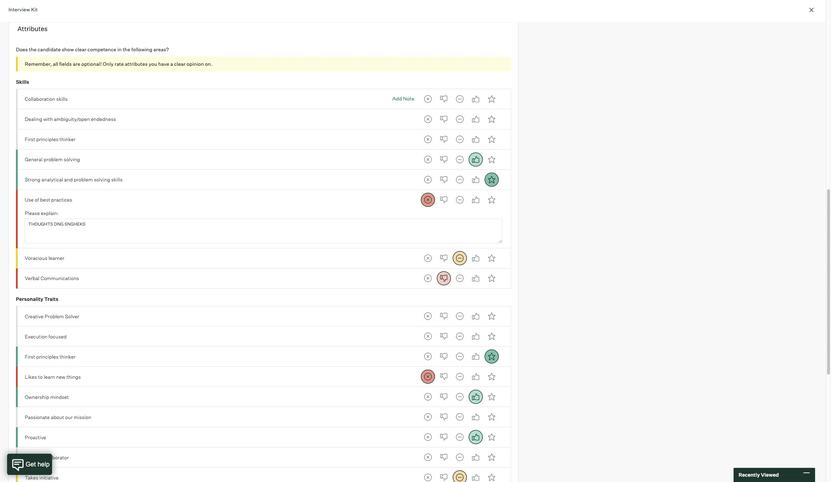 Task type: locate. For each thing, give the bounding box(es) containing it.
strong yes image for first principles thinker
[[484, 133, 499, 147]]

interview
[[9, 6, 30, 12]]

1 strong from the top
[[25, 177, 40, 183]]

1 vertical spatial clear
[[174, 61, 186, 67]]

7 strong yes button from the top
[[484, 251, 499, 266]]

first principles thinker up the learn
[[25, 354, 76, 360]]

no button for mixed button corresponding to 12th yes button from the bottom
[[437, 193, 451, 207]]

5 no image from the top
[[437, 251, 451, 266]]

mixed button for eighth yes button from the bottom
[[453, 330, 467, 344]]

strong yes button for 10th tab list
[[484, 330, 499, 344]]

1 vertical spatial thinker
[[60, 354, 76, 360]]

thinker
[[60, 137, 76, 143], [60, 354, 76, 360]]

yes button
[[469, 92, 483, 106], [469, 112, 483, 127], [469, 133, 483, 147], [469, 153, 483, 167], [469, 173, 483, 187], [469, 193, 483, 207], [469, 251, 483, 266], [469, 272, 483, 286], [469, 310, 483, 324], [469, 330, 483, 344], [469, 350, 483, 364], [469, 370, 483, 384], [469, 390, 483, 405], [469, 411, 483, 425], [469, 431, 483, 445], [469, 451, 483, 465], [469, 471, 483, 483]]

endedness
[[91, 116, 116, 122]]

3 mixed image from the top
[[453, 153, 467, 167]]

4 strong yes image from the top
[[484, 272, 499, 286]]

1 horizontal spatial clear
[[174, 61, 186, 67]]

yes image for 4th yes button from the bottom
[[469, 411, 483, 425]]

solving
[[64, 157, 80, 163], [94, 177, 110, 183]]

9 no button from the top
[[437, 310, 451, 324]]

no image
[[437, 153, 451, 167], [437, 173, 451, 187], [437, 330, 451, 344], [437, 370, 451, 384], [437, 411, 451, 425], [437, 431, 451, 445], [437, 451, 451, 465], [437, 471, 451, 483]]

4 no image from the top
[[437, 370, 451, 384]]

strong yes button
[[484, 92, 499, 106], [484, 112, 499, 127], [484, 133, 499, 147], [484, 153, 499, 167], [484, 173, 499, 187], [484, 193, 499, 207], [484, 251, 499, 266], [484, 272, 499, 286], [484, 310, 499, 324], [484, 330, 499, 344], [484, 350, 499, 364], [484, 370, 499, 384], [484, 390, 499, 405], [484, 411, 499, 425], [484, 431, 499, 445], [484, 451, 499, 465], [484, 471, 499, 483]]

in
[[117, 46, 122, 52]]

definitely not button for 14th tab list from the bottom
[[421, 153, 435, 167]]

no button for mixed button related to 9th yes button from the bottom
[[437, 310, 451, 324]]

mixed button for 12th yes button from the bottom
[[453, 193, 467, 207]]

2 no image from the top
[[437, 112, 451, 127]]

0 vertical spatial problem
[[44, 157, 63, 163]]

8 mixed button from the top
[[453, 272, 467, 286]]

yes image for 15th yes button from the top
[[469, 431, 483, 445]]

3 definitely not image from the top
[[421, 133, 435, 147]]

2 mixed image from the top
[[453, 133, 467, 147]]

the
[[29, 46, 36, 52], [123, 46, 130, 52]]

2 definitely not image from the top
[[421, 193, 435, 207]]

mixed image for mixed button corresponding to 11th yes button
[[453, 350, 467, 364]]

7 strong yes image from the top
[[484, 390, 499, 405]]

first down dealing
[[25, 137, 35, 143]]

6 yes button from the top
[[469, 193, 483, 207]]

personality traits
[[16, 296, 58, 302]]

4 strong yes button from the top
[[484, 153, 499, 167]]

11 mixed button from the top
[[453, 350, 467, 364]]

remember, all fields are optional! only rate attributes you have a clear opinion on.
[[25, 61, 212, 67]]

16 no button from the top
[[437, 451, 451, 465]]

definitely not button for second tab list from the bottom of the page
[[421, 451, 435, 465]]

yes image
[[469, 173, 483, 187], [469, 193, 483, 207], [469, 251, 483, 266], [469, 272, 483, 286], [469, 330, 483, 344], [469, 471, 483, 483]]

3 mixed button from the top
[[453, 133, 467, 147]]

5 tab list from the top
[[421, 173, 499, 187]]

3 definitely not button from the top
[[421, 133, 435, 147]]

mixed button for 16th yes button from the top of the page
[[453, 451, 467, 465]]

no image for focused
[[437, 330, 451, 344]]

general
[[25, 157, 42, 163]]

10 yes image from the top
[[469, 431, 483, 445]]

voracious
[[25, 255, 47, 261]]

2 strong yes button from the top
[[484, 112, 499, 127]]

1 vertical spatial first
[[25, 354, 35, 360]]

first principles thinker down with
[[25, 137, 76, 143]]

6 definitely not image from the top
[[421, 310, 435, 324]]

17 strong yes button from the top
[[484, 471, 499, 483]]

mixed image
[[453, 112, 467, 127], [453, 251, 467, 266], [453, 272, 467, 286], [453, 310, 467, 324], [453, 370, 467, 384], [453, 390, 467, 405], [453, 411, 467, 425]]

thinker down dealing with ambiguity/open endedness
[[60, 137, 76, 143]]

strong yes button for 12th tab list from the bottom
[[484, 193, 499, 207]]

strong yes button for second tab list from the top of the page
[[484, 112, 499, 127]]

definitely not image
[[421, 173, 435, 187], [421, 193, 435, 207], [421, 272, 435, 286], [421, 350, 435, 364], [421, 370, 435, 384], [421, 471, 435, 483]]

note
[[403, 96, 414, 102]]

1 yes image from the top
[[469, 173, 483, 187]]

to
[[38, 374, 43, 380]]

4 tab list from the top
[[421, 153, 499, 167]]

principles down execution focused
[[36, 354, 58, 360]]

8 no button from the top
[[437, 272, 451, 286]]

definitely not button for sixth tab list from the bottom of the page
[[421, 370, 435, 384]]

does the candidate show clear competence in the following areas?
[[16, 46, 169, 52]]

no image for no button corresponding to mixed button related to eighth yes button
[[437, 272, 451, 286]]

please
[[25, 210, 40, 216]]

5 definitely not image from the top
[[421, 370, 435, 384]]

12 strong yes button from the top
[[484, 370, 499, 384]]

no image for problem
[[437, 153, 451, 167]]

8 strong yes button from the top
[[484, 272, 499, 286]]

mixed button for 9th yes button from the bottom
[[453, 310, 467, 324]]

11 strong yes image from the top
[[484, 471, 499, 483]]

3 yes image from the top
[[469, 133, 483, 147]]

2 strong from the top
[[25, 455, 40, 461]]

only
[[103, 61, 114, 67]]

new
[[56, 374, 65, 380]]

strong yes button for seventh tab list
[[484, 251, 499, 266]]

17 mixed button from the top
[[453, 471, 467, 483]]

solving up strong analytical and problem solving skills
[[64, 157, 80, 163]]

15 tab list from the top
[[421, 431, 499, 445]]

8 mixed image from the top
[[453, 431, 467, 445]]

yes image for takes initiative
[[469, 471, 483, 483]]

13 no button from the top
[[437, 390, 451, 405]]

strong yes button for 5th tab list from the bottom
[[484, 390, 499, 405]]

you
[[149, 61, 157, 67]]

close image
[[807, 6, 816, 14]]

2 strong yes image from the top
[[484, 173, 499, 187]]

8 strong yes image from the top
[[484, 411, 499, 425]]

verbal
[[25, 276, 39, 282]]

yes image for 11th yes button
[[469, 350, 483, 364]]

15 no button from the top
[[437, 431, 451, 445]]

no image
[[437, 92, 451, 106], [437, 112, 451, 127], [437, 133, 451, 147], [437, 193, 451, 207], [437, 251, 451, 266], [437, 272, 451, 286], [437, 310, 451, 324], [437, 350, 451, 364], [437, 390, 451, 405]]

mixed button for 15th yes button from the top
[[453, 431, 467, 445]]

0 vertical spatial clear
[[75, 46, 86, 52]]

3 no button from the top
[[437, 133, 451, 147]]

strong yes image for voracious learner
[[484, 251, 499, 266]]

0 vertical spatial first
[[25, 137, 35, 143]]

strong yes button for 15th tab list from the bottom of the page
[[484, 133, 499, 147]]

execution focused
[[25, 334, 67, 340]]

15 mixed button from the top
[[453, 431, 467, 445]]

mixed button
[[453, 92, 467, 106], [453, 112, 467, 127], [453, 133, 467, 147], [453, 153, 467, 167], [453, 173, 467, 187], [453, 193, 467, 207], [453, 251, 467, 266], [453, 272, 467, 286], [453, 310, 467, 324], [453, 330, 467, 344], [453, 350, 467, 364], [453, 370, 467, 384], [453, 390, 467, 405], [453, 411, 467, 425], [453, 431, 467, 445], [453, 451, 467, 465], [453, 471, 467, 483]]

3 yes image from the top
[[469, 251, 483, 266]]

thinker up things
[[60, 354, 76, 360]]

2 no button from the top
[[437, 112, 451, 127]]

solver
[[65, 314, 79, 320]]

5 no image from the top
[[437, 411, 451, 425]]

principles down with
[[36, 137, 58, 143]]

principles for with
[[36, 137, 58, 143]]

5 mixed button from the top
[[453, 173, 467, 187]]

11 yes image from the top
[[469, 451, 483, 465]]

problem right and
[[74, 177, 93, 183]]

strong yes image
[[484, 153, 499, 167], [484, 173, 499, 187], [484, 193, 499, 207], [484, 272, 499, 286], [484, 350, 499, 364], [484, 370, 499, 384], [484, 390, 499, 405], [484, 411, 499, 425], [484, 431, 499, 445], [484, 451, 499, 465], [484, 471, 499, 483]]

no button for mixed button related to 17th yes button from the bottom
[[437, 92, 451, 106]]

1 vertical spatial principles
[[36, 354, 58, 360]]

5 strong yes image from the top
[[484, 350, 499, 364]]

add note
[[392, 96, 414, 102]]

definitely not button for 11th tab list from the top of the page
[[421, 350, 435, 364]]

1 strong yes image from the top
[[484, 153, 499, 167]]

mixed image
[[453, 92, 467, 106], [453, 133, 467, 147], [453, 153, 467, 167], [453, 173, 467, 187], [453, 193, 467, 207], [453, 330, 467, 344], [453, 350, 467, 364], [453, 431, 467, 445], [453, 451, 467, 465], [453, 471, 467, 483]]

first principles thinker
[[25, 137, 76, 143], [25, 354, 76, 360]]

mixed image for mixed button associated with 15th yes button from the top
[[453, 431, 467, 445]]

4 yes image from the top
[[469, 272, 483, 286]]

dealing
[[25, 116, 42, 122]]

ownership
[[25, 394, 49, 400]]

16 strong yes button from the top
[[484, 451, 499, 465]]

problem right general
[[44, 157, 63, 163]]

0 vertical spatial thinker
[[60, 137, 76, 143]]

first for likes
[[25, 354, 35, 360]]

2 first from the top
[[25, 354, 35, 360]]

the right in
[[123, 46, 130, 52]]

1 vertical spatial strong
[[25, 455, 40, 461]]

no button
[[437, 92, 451, 106], [437, 112, 451, 127], [437, 133, 451, 147], [437, 153, 451, 167], [437, 173, 451, 187], [437, 193, 451, 207], [437, 251, 451, 266], [437, 272, 451, 286], [437, 310, 451, 324], [437, 330, 451, 344], [437, 350, 451, 364], [437, 370, 451, 384], [437, 390, 451, 405], [437, 411, 451, 425], [437, 431, 451, 445], [437, 451, 451, 465], [437, 471, 451, 483]]

1 vertical spatial first principles thinker
[[25, 354, 76, 360]]

likes
[[25, 374, 37, 380]]

no button for 2nd yes button's mixed button
[[437, 112, 451, 127]]

17 no button from the top
[[437, 471, 451, 483]]

strong yes image
[[484, 92, 499, 106], [484, 112, 499, 127], [484, 133, 499, 147], [484, 251, 499, 266], [484, 310, 499, 324], [484, 330, 499, 344]]

9 yes image from the top
[[469, 411, 483, 425]]

principles for focused
[[36, 354, 58, 360]]

1 mixed button from the top
[[453, 92, 467, 106]]

use of best practices
[[25, 197, 72, 203]]

11 definitely not button from the top
[[421, 350, 435, 364]]

6 mixed image from the top
[[453, 330, 467, 344]]

definitely not image
[[421, 92, 435, 106], [421, 112, 435, 127], [421, 133, 435, 147], [421, 153, 435, 167], [421, 251, 435, 266], [421, 310, 435, 324], [421, 330, 435, 344], [421, 390, 435, 405], [421, 411, 435, 425], [421, 431, 435, 445], [421, 451, 435, 465]]

no button for mixed button for fifth yes button from the bottom
[[437, 390, 451, 405]]

mixed image for mixed button corresponding to 13th yes button from the bottom
[[453, 173, 467, 187]]

first principles thinker for with
[[25, 137, 76, 143]]

best
[[40, 197, 50, 203]]

definitely not button for 12th tab list from the bottom
[[421, 193, 435, 207]]

no button for mixed button related to eighth yes button
[[437, 272, 451, 286]]

11 definitely not image from the top
[[421, 451, 435, 465]]

no image for no button corresponding to mixed button corresponding to 11th yes button from the bottom of the page
[[437, 251, 451, 266]]

5 definitely not button from the top
[[421, 173, 435, 187]]

15 strong yes button from the top
[[484, 431, 499, 445]]

mindset
[[50, 394, 69, 400]]

4 mixed image from the top
[[453, 173, 467, 187]]

0 vertical spatial strong
[[25, 177, 40, 183]]

0 vertical spatial solving
[[64, 157, 80, 163]]

1 vertical spatial skills
[[111, 177, 123, 183]]

definitely not button for second tab list from the top of the page
[[421, 112, 435, 127]]

mixed image for passionate about our mission
[[453, 411, 467, 425]]

1 definitely not image from the top
[[421, 173, 435, 187]]

likes to learn new things
[[25, 374, 81, 380]]

0 horizontal spatial skills
[[56, 96, 68, 102]]

viewed
[[761, 473, 779, 479]]

6 strong yes image from the top
[[484, 330, 499, 344]]

strong yes image for dealing with ambiguity/open endedness
[[484, 112, 499, 127]]

analytical
[[41, 177, 63, 183]]

0 horizontal spatial solving
[[64, 157, 80, 163]]

clear right show
[[75, 46, 86, 52]]

yes image for strong analytical and problem solving skills
[[469, 173, 483, 187]]

no image for collaborator
[[437, 451, 451, 465]]

1 tab list from the top
[[421, 92, 499, 106]]

6 yes image from the top
[[469, 471, 483, 483]]

6 yes image from the top
[[469, 350, 483, 364]]

proactive
[[25, 435, 46, 441]]

9 strong yes button from the top
[[484, 310, 499, 324]]

4 mixed image from the top
[[453, 310, 467, 324]]

strong for strong analytical and problem solving skills
[[25, 177, 40, 183]]

strong yes image for analytical
[[484, 173, 499, 187]]

no button for 3rd yes button mixed button
[[437, 133, 451, 147]]

tab list
[[421, 92, 499, 106], [421, 112, 499, 127], [421, 133, 499, 147], [421, 153, 499, 167], [421, 173, 499, 187], [421, 193, 499, 207], [421, 251, 499, 266], [421, 272, 499, 286], [421, 310, 499, 324], [421, 330, 499, 344], [421, 350, 499, 364], [421, 370, 499, 384], [421, 390, 499, 405], [421, 411, 499, 425], [421, 431, 499, 445], [421, 451, 499, 465], [421, 471, 499, 483]]

1 horizontal spatial the
[[123, 46, 130, 52]]

definitely not image for learn
[[421, 370, 435, 384]]

strong yes button for eighth tab list from the top of the page
[[484, 272, 499, 286]]

mixed image for mixed button related to 17th yes button from the bottom
[[453, 92, 467, 106]]

mixed image for fourth yes button mixed button
[[453, 153, 467, 167]]

0 vertical spatial principles
[[36, 137, 58, 143]]

no image for no button related to mixed button related to 9th yes button from the bottom
[[437, 310, 451, 324]]

mixed button for eighth yes button
[[453, 272, 467, 286]]

no button for mixed button corresponding to 11th yes button
[[437, 350, 451, 364]]

kit
[[31, 6, 38, 12]]

opinion
[[187, 61, 204, 67]]

0 vertical spatial first principles thinker
[[25, 137, 76, 143]]

0 vertical spatial skills
[[56, 96, 68, 102]]

definitely not button
[[421, 92, 435, 106], [421, 112, 435, 127], [421, 133, 435, 147], [421, 153, 435, 167], [421, 173, 435, 187], [421, 193, 435, 207], [421, 251, 435, 266], [421, 272, 435, 286], [421, 310, 435, 324], [421, 330, 435, 344], [421, 350, 435, 364], [421, 370, 435, 384], [421, 390, 435, 405], [421, 411, 435, 425], [421, 431, 435, 445], [421, 451, 435, 465], [421, 471, 435, 483]]

show
[[62, 46, 74, 52]]

strong up takes at the left bottom of page
[[25, 455, 40, 461]]

strong
[[25, 177, 40, 183], [25, 455, 40, 461]]

10 definitely not button from the top
[[421, 330, 435, 344]]

definitely not image for collaborator
[[421, 451, 435, 465]]

6 no button from the top
[[437, 193, 451, 207]]

7 definitely not image from the top
[[421, 330, 435, 344]]

1 thinker from the top
[[60, 137, 76, 143]]

following
[[131, 46, 152, 52]]

definitely not image for thinker
[[421, 350, 435, 364]]

4 no button from the top
[[437, 153, 451, 167]]

1 horizontal spatial skills
[[111, 177, 123, 183]]

clear
[[75, 46, 86, 52], [174, 61, 186, 67]]

5 strong yes image from the top
[[484, 310, 499, 324]]

definitely not button for 9th tab list from the top
[[421, 310, 435, 324]]

yes image for 3rd yes button
[[469, 133, 483, 147]]

clear right a
[[174, 61, 186, 67]]

12 no button from the top
[[437, 370, 451, 384]]

yes image
[[469, 92, 483, 106], [469, 112, 483, 127], [469, 133, 483, 147], [469, 153, 483, 167], [469, 310, 483, 324], [469, 350, 483, 364], [469, 370, 483, 384], [469, 390, 483, 405], [469, 411, 483, 425], [469, 431, 483, 445], [469, 451, 483, 465]]

attributes
[[125, 61, 148, 67]]

solving right and
[[94, 177, 110, 183]]

problem
[[44, 157, 63, 163], [74, 177, 93, 183]]

1 horizontal spatial solving
[[94, 177, 110, 183]]

THOUGHTS DNG SNGHEKS text field
[[25, 219, 502, 244]]

3 no image from the top
[[437, 133, 451, 147]]

first
[[25, 137, 35, 143], [25, 354, 35, 360]]

the right does
[[29, 46, 36, 52]]

1 strong yes image from the top
[[484, 92, 499, 106]]

skills
[[56, 96, 68, 102], [111, 177, 123, 183]]

strong yes button for 17th tab list from the top
[[484, 471, 499, 483]]

mixed button for 13th yes button from the bottom
[[453, 173, 467, 187]]

mixed button for 17th yes button from the bottom
[[453, 92, 467, 106]]

strong yes button for 11th tab list from the top of the page
[[484, 350, 499, 364]]

first up likes
[[25, 354, 35, 360]]

5 mixed image from the top
[[453, 193, 467, 207]]

principles
[[36, 137, 58, 143], [36, 354, 58, 360]]

definitely not button for 13th tab list from the bottom
[[421, 173, 435, 187]]

7 no image from the top
[[437, 451, 451, 465]]

6 strong yes button from the top
[[484, 193, 499, 207]]

6 mixed button from the top
[[453, 193, 467, 207]]

no button for mixed button associated with 16th yes button from the top of the page
[[437, 451, 451, 465]]

definitely not button for eighth tab list from the top of the page
[[421, 272, 435, 286]]

8 no image from the top
[[437, 350, 451, 364]]

0 horizontal spatial problem
[[44, 157, 63, 163]]

9 definitely not button from the top
[[421, 310, 435, 324]]

mixed image for ownership mindset
[[453, 390, 467, 405]]

no button for mixed button associated with 15th yes button from the top
[[437, 431, 451, 445]]

1 no image from the top
[[437, 92, 451, 106]]

recently viewed
[[739, 473, 779, 479]]

strong yes button for sixth tab list from the bottom of the page
[[484, 370, 499, 384]]

3 strong yes image from the top
[[484, 133, 499, 147]]

7 tab list from the top
[[421, 251, 499, 266]]

strong left the analytical
[[25, 177, 40, 183]]

are
[[73, 61, 80, 67]]

no button for 4th yes button from the bottom mixed button
[[437, 411, 451, 425]]

12 tab list from the top
[[421, 370, 499, 384]]

strong for strong collaborator
[[25, 455, 40, 461]]

1 horizontal spatial problem
[[74, 177, 93, 183]]

2 the from the left
[[123, 46, 130, 52]]

definitely not button for seventh tab list
[[421, 251, 435, 266]]

0 horizontal spatial the
[[29, 46, 36, 52]]

9 no image from the top
[[437, 390, 451, 405]]

traits
[[44, 296, 58, 302]]

7 yes image from the top
[[469, 370, 483, 384]]

3 strong yes image from the top
[[484, 193, 499, 207]]



Task type: vqa. For each thing, say whether or not it's contained in the screenshot.
Yes icon associated with Yes button for No image associated with Strong Yes icon associated with Voracious learner
yes



Task type: describe. For each thing, give the bounding box(es) containing it.
mixed image for creative problem solver
[[453, 310, 467, 324]]

remember,
[[25, 61, 52, 67]]

of
[[35, 197, 39, 203]]

8 tab list from the top
[[421, 272, 499, 286]]

definitely not image for about
[[421, 411, 435, 425]]

mixed image for voracious learner
[[453, 251, 467, 266]]

add note link
[[392, 94, 414, 102]]

7 yes button from the top
[[469, 251, 483, 266]]

strong yes image for execution focused
[[484, 330, 499, 344]]

on.
[[205, 61, 212, 67]]

no button for mixed button related to 17th yes button
[[437, 471, 451, 483]]

strong yes image for to
[[484, 370, 499, 384]]

takes initiative
[[25, 475, 59, 481]]

collaboration
[[25, 96, 55, 102]]

3 yes button from the top
[[469, 133, 483, 147]]

16 yes button from the top
[[469, 451, 483, 465]]

no image for no button for 3rd yes button mixed button
[[437, 133, 451, 147]]

thinker for solving
[[60, 137, 76, 143]]

9 strong yes image from the top
[[484, 431, 499, 445]]

strong yes image for problem
[[484, 153, 499, 167]]

competence
[[87, 46, 116, 52]]

interview kit
[[9, 6, 38, 12]]

no image for initiative
[[437, 471, 451, 483]]

15 yes button from the top
[[469, 431, 483, 445]]

areas?
[[153, 46, 169, 52]]

14 yes button from the top
[[469, 411, 483, 425]]

creative problem solver
[[25, 314, 79, 320]]

verbal communications
[[25, 276, 79, 282]]

definitely not button for 15th tab list from the bottom of the page
[[421, 133, 435, 147]]

3 definitely not image from the top
[[421, 272, 435, 286]]

collaborator
[[41, 455, 69, 461]]

11 yes button from the top
[[469, 350, 483, 364]]

attributes
[[17, 25, 48, 33]]

first principles thinker for focused
[[25, 354, 76, 360]]

definitely not button for 10th tab list
[[421, 330, 435, 344]]

11 tab list from the top
[[421, 350, 499, 364]]

add
[[392, 96, 402, 102]]

17 tab list from the top
[[421, 471, 499, 483]]

strong yes image for initiative
[[484, 471, 499, 483]]

definitely not image for focused
[[421, 330, 435, 344]]

please explain:
[[25, 210, 59, 216]]

no button for mixed button associated with sixth yes button from the bottom
[[437, 370, 451, 384]]

13 tab list from the top
[[421, 390, 499, 405]]

strong yes button for second tab list from the bottom of the page
[[484, 451, 499, 465]]

strong yes image for principles
[[484, 350, 499, 364]]

1 definitely not image from the top
[[421, 92, 435, 106]]

definitely not button for 17th tab list from the bottom
[[421, 92, 435, 106]]

mixed button for 11th yes button from the bottom of the page
[[453, 251, 467, 266]]

6 definitely not image from the top
[[421, 471, 435, 483]]

9 tab list from the top
[[421, 310, 499, 324]]

definitely not image for best
[[421, 193, 435, 207]]

definitely not button for third tab list from the bottom
[[421, 431, 435, 445]]

mission
[[74, 415, 91, 421]]

explain:
[[41, 210, 59, 216]]

no button for mixed button corresponding to 13th yes button from the bottom
[[437, 173, 451, 187]]

about
[[51, 415, 64, 421]]

1 vertical spatial solving
[[94, 177, 110, 183]]

rate
[[115, 61, 124, 67]]

first for general
[[25, 137, 35, 143]]

no image for to
[[437, 370, 451, 384]]

general problem solving
[[25, 157, 80, 163]]

and
[[64, 177, 73, 183]]

10 definitely not image from the top
[[421, 431, 435, 445]]

strong yes button for 13th tab list from the bottom
[[484, 173, 499, 187]]

mixed image for likes to learn new things
[[453, 370, 467, 384]]

strong collaborator
[[25, 455, 69, 461]]

personality
[[16, 296, 43, 302]]

have
[[158, 61, 169, 67]]

definitely not button for 17th tab list from the top
[[421, 471, 435, 483]]

optional!
[[81, 61, 102, 67]]

things
[[67, 374, 81, 380]]

strong yes image for communications
[[484, 272, 499, 286]]

9 yes button from the top
[[469, 310, 483, 324]]

14 tab list from the top
[[421, 411, 499, 425]]

mixed image for mixed button associated with eighth yes button from the bottom
[[453, 330, 467, 344]]

voracious learner
[[25, 255, 64, 261]]

0 horizontal spatial clear
[[75, 46, 86, 52]]

12 yes button from the top
[[469, 370, 483, 384]]

dealing with ambiguity/open endedness
[[25, 116, 116, 122]]

skills
[[16, 79, 29, 85]]

strong yes image for mindset
[[484, 390, 499, 405]]

problem
[[45, 314, 64, 320]]

8 yes button from the top
[[469, 272, 483, 286]]

6 no image from the top
[[437, 431, 451, 445]]

mixed button for fourth yes button
[[453, 153, 467, 167]]

recently
[[739, 473, 760, 479]]

focused
[[49, 334, 67, 340]]

definitely not image for principles
[[421, 133, 435, 147]]

yes image for verbal communications
[[469, 272, 483, 286]]

mixed image for dealing with ambiguity/open endedness
[[453, 112, 467, 127]]

no image for 2nd yes button's mixed button's no button
[[437, 112, 451, 127]]

yes image for use of best practices
[[469, 193, 483, 207]]

no image for no button for mixed button corresponding to 12th yes button from the bottom
[[437, 193, 451, 207]]

yes image for 9th yes button from the bottom
[[469, 310, 483, 324]]

definitely not button for 14th tab list
[[421, 411, 435, 425]]

no button for mixed button corresponding to 11th yes button from the bottom of the page
[[437, 251, 451, 266]]

yes image for fourth yes button
[[469, 153, 483, 167]]

ambiguity/open
[[54, 116, 90, 122]]

definitely not button for 5th tab list from the bottom
[[421, 390, 435, 405]]

learner
[[48, 255, 64, 261]]

1 yes button from the top
[[469, 92, 483, 106]]

17 yes button from the top
[[469, 471, 483, 483]]

mixed image for 3rd yes button mixed button
[[453, 133, 467, 147]]

mixed button for sixth yes button from the bottom
[[453, 370, 467, 384]]

takes
[[25, 475, 38, 481]]

creative
[[25, 314, 44, 320]]

mixed image for mixed button related to 17th yes button
[[453, 471, 467, 483]]

strong yes image for about
[[484, 411, 499, 425]]

mixed image for mixed button corresponding to 12th yes button from the bottom
[[453, 193, 467, 207]]

fields
[[59, 61, 72, 67]]

1 the from the left
[[29, 46, 36, 52]]

yes image for 2nd yes button
[[469, 112, 483, 127]]

strong analytical and problem solving skills
[[25, 177, 123, 183]]

use
[[25, 197, 34, 203]]

4 yes button from the top
[[469, 153, 483, 167]]

10 yes button from the top
[[469, 330, 483, 344]]

no button for fourth yes button mixed button
[[437, 153, 451, 167]]

strong yes button for 9th tab list from the top
[[484, 310, 499, 324]]

our
[[65, 415, 73, 421]]

definitely not image for with
[[421, 112, 435, 127]]

2 tab list from the top
[[421, 112, 499, 127]]

definitely not image for problem
[[421, 310, 435, 324]]

candidate
[[38, 46, 61, 52]]

all
[[53, 61, 58, 67]]

2 yes button from the top
[[469, 112, 483, 127]]

1 vertical spatial problem
[[74, 177, 93, 183]]

mixed button for 3rd yes button
[[453, 133, 467, 147]]

does
[[16, 46, 28, 52]]

execution
[[25, 334, 47, 340]]

passionate about our mission
[[25, 415, 91, 421]]

6 tab list from the top
[[421, 193, 499, 207]]

strong yes image for of
[[484, 193, 499, 207]]

no button for mixed button associated with eighth yes button from the bottom
[[437, 330, 451, 344]]

strong yes image for collaborator
[[484, 451, 499, 465]]

definitely not image for learner
[[421, 251, 435, 266]]

no image for no button for mixed button for fifth yes button from the bottom
[[437, 390, 451, 405]]

yes image for sixth yes button from the bottom
[[469, 370, 483, 384]]

with
[[43, 116, 53, 122]]

10 tab list from the top
[[421, 330, 499, 344]]

collaboration skills
[[25, 96, 68, 102]]

mixed image for verbal communications
[[453, 272, 467, 286]]

3 tab list from the top
[[421, 133, 499, 147]]

strong yes button for 17th tab list from the bottom
[[484, 92, 499, 106]]

practices
[[51, 197, 72, 203]]

mixed image for mixed button associated with 16th yes button from the top of the page
[[453, 451, 467, 465]]

yes image for 17th yes button from the bottom
[[469, 92, 483, 106]]

5 yes button from the top
[[469, 173, 483, 187]]

learn
[[44, 374, 55, 380]]

yes image for 16th yes button from the top of the page
[[469, 451, 483, 465]]

definitely not image for mindset
[[421, 390, 435, 405]]

16 tab list from the top
[[421, 451, 499, 465]]

communications
[[41, 276, 79, 282]]

13 yes button from the top
[[469, 390, 483, 405]]

initiative
[[39, 475, 59, 481]]

ownership mindset
[[25, 394, 69, 400]]

a
[[170, 61, 173, 67]]

passionate
[[25, 415, 50, 421]]



